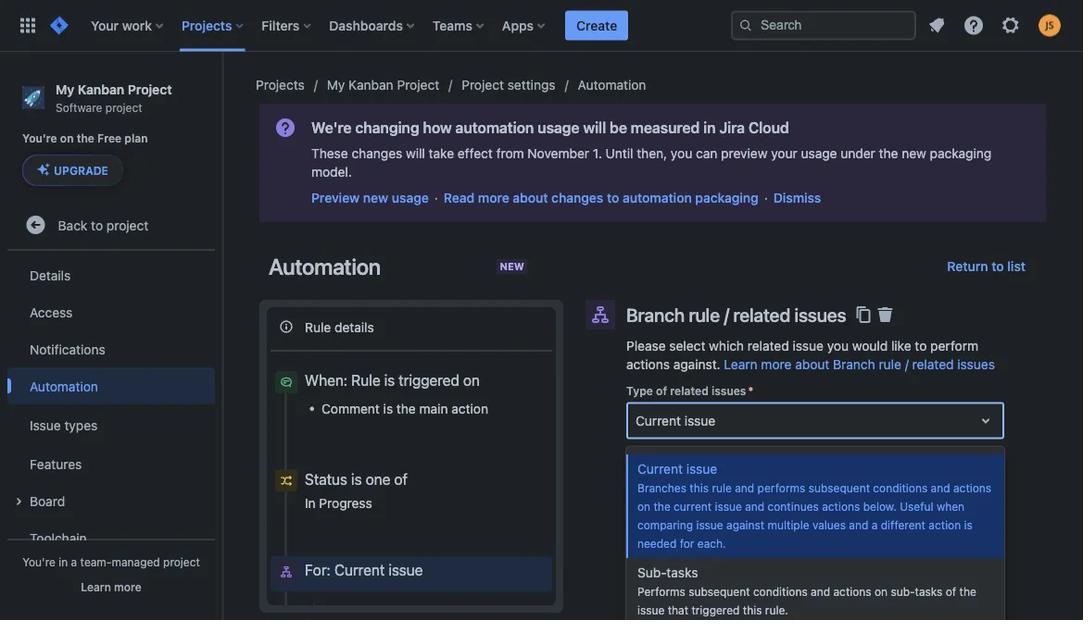 Task type: locate. For each thing, give the bounding box(es) containing it.
automation up rule details at the bottom left
[[269, 254, 381, 280]]

you
[[671, 146, 692, 161], [827, 339, 849, 354]]

projects for projects link
[[256, 77, 305, 93]]

this down only
[[626, 524, 645, 537]]

you're for you're on the free plan
[[22, 132, 57, 145]]

1 vertical spatial conditions
[[753, 585, 808, 598]]

2 horizontal spatial will
[[817, 510, 834, 523]]

kanban up changing
[[348, 77, 393, 93]]

my for my kanban project software project
[[56, 82, 74, 97]]

current down the type
[[636, 413, 681, 428]]

project right 'managed'
[[163, 556, 200, 569]]

for: current issue
[[305, 562, 423, 580]]

automation link for notifications
[[7, 368, 215, 405]]

my kanban project link
[[327, 74, 439, 96]]

rule up comment
[[351, 372, 380, 390]]

the inside we're changing how automation usage will be measured in jira cloud these changes will take effect from november 1. until then, you can preview your usage under the new packaging model.
[[879, 146, 898, 161]]

more down 'managed'
[[114, 581, 141, 594]]

i
[[773, 603, 777, 618]]

what issue data can i access in conditions and actions for button
[[622, 601, 1004, 621]]

be inside we're changing how automation usage will be measured in jira cloud these changes will take effect from november 1. until then, you can preview your usage under the new packaging model.
[[610, 119, 627, 137]]

this left i
[[743, 604, 762, 617]]

0 vertical spatial automation
[[578, 77, 646, 93]]

0 horizontal spatial projects
[[724, 450, 769, 463]]

rule restricted to projects
[[626, 450, 769, 463]]

0 vertical spatial changes
[[352, 146, 402, 161]]

1 vertical spatial more
[[761, 357, 792, 372]]

1 vertical spatial from
[[689, 510, 714, 523]]

back
[[58, 218, 87, 233]]

1 vertical spatial of
[[394, 471, 407, 488]]

projects inside projects popup button
[[182, 18, 232, 33]]

restricted
[[653, 450, 707, 463]]

0 horizontal spatial rule
[[305, 319, 331, 335]]

subsequent up values
[[808, 481, 870, 494]]

rule left details
[[305, 319, 331, 335]]

actions inside sub-tasks performs subsequent conditions and actions on sub-tasks of the issue that triggered this rule.
[[833, 585, 871, 598]]

projects inside only issues from the above projects will be considered. you can change this restriction in the 'rule details' section.
[[772, 510, 814, 523]]

actions inside please select which related issue you would like to perform actions against.
[[626, 357, 670, 372]]

create
[[576, 18, 617, 33]]

project up details "link"
[[106, 218, 148, 233]]

search image
[[738, 18, 753, 33]]

of right sub- at the right
[[946, 585, 956, 598]]

1 vertical spatial tasks
[[915, 585, 943, 598]]

issue up learn more about branch rule / related issues
[[793, 339, 824, 354]]

in right access
[[827, 603, 838, 618]]

which
[[709, 339, 744, 354]]

/ up which
[[724, 304, 729, 326]]

0 horizontal spatial ·
[[434, 190, 438, 206]]

issue up current
[[686, 461, 717, 477]]

features link
[[7, 446, 215, 483]]

0 horizontal spatial projects
[[182, 18, 232, 33]]

tasks down cancel
[[915, 585, 943, 598]]

1 vertical spatial learn
[[81, 581, 111, 594]]

how
[[423, 119, 452, 137]]

1 vertical spatial duplicate image
[[503, 561, 525, 584]]

0 horizontal spatial project
[[128, 82, 172, 97]]

issues up please select which related issue you would like to perform actions against.
[[794, 304, 846, 326]]

triggered
[[399, 372, 459, 390], [692, 604, 740, 617]]

actions inside what issue data can i access in conditions and actions for
[[936, 603, 982, 618]]

1 horizontal spatial for
[[985, 603, 1003, 618]]

from right effect
[[496, 146, 524, 161]]

conditions inside sub-tasks performs subsequent conditions and actions on sub-tasks of the issue that triggered this rule.
[[753, 585, 808, 598]]

project for my kanban project
[[397, 77, 439, 93]]

is inside status is one of in progress
[[351, 471, 362, 488]]

kanban
[[348, 77, 393, 93], [78, 82, 124, 97]]

2 · from the left
[[764, 190, 768, 206]]

usage
[[538, 119, 580, 137], [801, 146, 837, 161], [392, 190, 429, 206]]

project up plan
[[105, 101, 142, 114]]

/ down like
[[905, 357, 909, 372]]

0 vertical spatial be
[[610, 119, 627, 137]]

branch rule / related issues
[[626, 304, 846, 326]]

access
[[30, 305, 73, 320]]

project for my kanban project software project
[[128, 82, 172, 97]]

0 vertical spatial of
[[656, 385, 667, 398]]

1 horizontal spatial a
[[872, 518, 878, 531]]

1 · from the left
[[434, 190, 438, 206]]

automation link down create button
[[578, 74, 646, 96]]

triggered up "main"
[[399, 372, 459, 390]]

1 horizontal spatial more
[[478, 190, 509, 206]]

details
[[30, 268, 71, 283]]

0 horizontal spatial automation link
[[7, 368, 215, 405]]

/
[[724, 304, 729, 326], [905, 357, 909, 372]]

0 horizontal spatial can
[[696, 146, 717, 161]]

measured
[[631, 119, 700, 137]]

usage right your
[[801, 146, 837, 161]]

1 horizontal spatial automation link
[[578, 74, 646, 96]]

access
[[780, 603, 823, 618]]

conditions up the "useful"
[[873, 481, 928, 494]]

learn for learn more about branch rule / related issues
[[724, 357, 758, 372]]

learn more about branch rule / related issues link
[[724, 357, 995, 372]]

current up branches
[[637, 461, 683, 477]]

1 vertical spatial branch
[[833, 357, 875, 372]]

automation up effect
[[455, 119, 534, 137]]

related up which
[[733, 304, 790, 326]]

automation down the notifications at bottom
[[30, 379, 98, 394]]

will left take
[[406, 146, 425, 161]]

comment
[[321, 401, 380, 416]]

project inside my kanban project software project
[[128, 82, 172, 97]]

0 vertical spatial rule
[[689, 304, 720, 326]]

be inside only issues from the above projects will be considered. you can change this restriction in the 'rule details' section.
[[837, 510, 851, 523]]

0 horizontal spatial subsequent
[[689, 585, 750, 598]]

take
[[429, 146, 454, 161]]

save
[[964, 567, 993, 583]]

2 vertical spatial project
[[163, 556, 200, 569]]

for
[[680, 537, 694, 550], [985, 603, 1003, 618]]

2 horizontal spatial usage
[[801, 146, 837, 161]]

0 vertical spatial current
[[636, 413, 681, 428]]

features
[[30, 457, 82, 472]]

learn more button
[[81, 580, 141, 595]]

more right read
[[478, 190, 509, 206]]

only issues from the above projects will be considered. you can change this restriction in the 'rule details' section. alert
[[626, 509, 1004, 538]]

this up current
[[690, 481, 709, 494]]

jira software image
[[48, 14, 70, 37], [48, 14, 70, 37]]

issues up restriction
[[653, 510, 686, 523]]

1 vertical spatial project
[[106, 218, 148, 233]]

0 vertical spatial projects
[[724, 450, 769, 463]]

2 you're from the top
[[22, 556, 55, 569]]

to right like
[[915, 339, 927, 354]]

cloud
[[748, 119, 789, 137]]

project
[[397, 77, 439, 93], [462, 77, 504, 93], [128, 82, 172, 97]]

performs
[[637, 585, 685, 598]]

0 horizontal spatial action
[[451, 401, 488, 416]]

section.
[[808, 524, 850, 537]]

current inside current issue branches this rule and performs subsequent conditions and actions on the current issue and continues actions below. useful when comparing issue against multiple values and a different action is needed for each.
[[637, 461, 683, 477]]

1 vertical spatial about
[[795, 357, 829, 372]]

select
[[669, 339, 705, 354]]

above
[[737, 510, 768, 523]]

0 vertical spatial /
[[724, 304, 729, 326]]

details'
[[767, 524, 805, 537]]

of right one
[[394, 471, 407, 488]]

on inside current issue branches this rule and performs subsequent conditions and actions on the current issue and continues actions below. useful when comparing issue against multiple values and a different action is needed for each.
[[637, 500, 650, 513]]

values
[[812, 518, 846, 531]]

a down "below."
[[872, 518, 878, 531]]

be
[[610, 119, 627, 137], [837, 510, 851, 523]]

1 horizontal spatial new
[[902, 146, 926, 161]]

branch down would
[[833, 357, 875, 372]]

2 vertical spatial of
[[946, 585, 956, 598]]

model.
[[311, 164, 352, 180]]

of right the type
[[656, 385, 667, 398]]

· left dismiss
[[764, 190, 768, 206]]

1 vertical spatial automation
[[269, 254, 381, 280]]

1 horizontal spatial action
[[929, 518, 961, 531]]

1 vertical spatial for
[[985, 603, 1003, 618]]

more
[[478, 190, 509, 206], [761, 357, 792, 372], [114, 581, 141, 594]]

delete image
[[525, 561, 548, 584]]

projects up performs
[[724, 450, 769, 463]]

automation
[[578, 77, 646, 93], [269, 254, 381, 280], [30, 379, 98, 394]]

this inside only issues from the above projects will be considered. you can change this restriction in the 'rule details' section.
[[626, 524, 645, 537]]

issue types
[[30, 418, 98, 433]]

1 vertical spatial a
[[71, 556, 77, 569]]

current
[[674, 500, 712, 513]]

1 vertical spatial you're
[[22, 556, 55, 569]]

1 horizontal spatial ·
[[764, 190, 768, 206]]

to right restricted
[[710, 450, 721, 463]]

1 you're from the top
[[22, 132, 57, 145]]

rule down like
[[879, 357, 901, 372]]

dashboards button
[[324, 11, 421, 40]]

1 vertical spatial subsequent
[[689, 585, 750, 598]]

1 horizontal spatial can
[[747, 603, 770, 618]]

be up section.
[[837, 510, 851, 523]]

learn inside learn more "button"
[[81, 581, 111, 594]]

0 vertical spatial automation
[[455, 119, 534, 137]]

the left free
[[77, 132, 94, 145]]

to inside please select which related issue you would like to perform actions against.
[[915, 339, 927, 354]]

my up we're
[[327, 77, 345, 93]]

related down perform
[[912, 357, 954, 372]]

0 vertical spatial you
[[671, 146, 692, 161]]

new inside we're changing how automation usage will be measured in jira cloud these changes will take effect from november 1. until then, you can preview your usage under the new packaging model.
[[902, 146, 926, 161]]

when: rule is triggered on
[[305, 372, 480, 390]]

0 vertical spatial can
[[696, 146, 717, 161]]

rule up select
[[689, 304, 720, 326]]

current for current issue
[[636, 413, 681, 428]]

will
[[583, 119, 606, 137], [406, 146, 425, 161], [817, 510, 834, 523]]

1 vertical spatial be
[[837, 510, 851, 523]]

can left i
[[747, 603, 770, 618]]

1 horizontal spatial of
[[656, 385, 667, 398]]

automation for notifications
[[30, 379, 98, 394]]

· left read
[[434, 190, 438, 206]]

usage up november
[[538, 119, 580, 137]]

1 horizontal spatial projects
[[772, 510, 814, 523]]

you up learn more about branch rule / related issues
[[827, 339, 849, 354]]

branch up please
[[626, 304, 685, 326]]

project settings
[[462, 77, 555, 93]]

2 vertical spatial rule
[[626, 450, 650, 463]]

0 vertical spatial a
[[872, 518, 878, 531]]

2 vertical spatial will
[[817, 510, 834, 523]]

0 vertical spatial more
[[478, 190, 509, 206]]

you're up upgrade button
[[22, 132, 57, 145]]

rule inside current issue branches this rule and performs subsequent conditions and actions on the current issue and continues actions below. useful when comparing issue against multiple values and a different action is needed for each.
[[712, 481, 732, 494]]

1 horizontal spatial triggered
[[692, 604, 740, 617]]

tasks
[[667, 565, 698, 580], [915, 585, 943, 598]]

project up how
[[397, 77, 439, 93]]

issue inside sub-tasks performs subsequent conditions and actions on sub-tasks of the issue that triggered this rule.
[[637, 604, 665, 617]]

new right preview
[[363, 190, 388, 206]]

0 vertical spatial projects
[[182, 18, 232, 33]]

1 vertical spatial you
[[827, 339, 849, 354]]

can right the you
[[941, 510, 960, 523]]

board
[[30, 494, 65, 509]]

primary element
[[11, 0, 731, 51]]

0 vertical spatial for
[[680, 537, 694, 550]]

plan
[[124, 132, 148, 145]]

projects right sidebar navigation icon
[[256, 77, 305, 93]]

subsequent inside sub-tasks performs subsequent conditions and actions on sub-tasks of the issue that triggered this rule.
[[689, 585, 750, 598]]

rule inside button
[[305, 319, 331, 335]]

tasks up the performs
[[667, 565, 698, 580]]

rule for current issue branches this rule and performs subsequent conditions and actions on the current issue and continues actions below. useful when comparing issue against multiple values and a different action is needed for each.
[[712, 481, 732, 494]]

to right back
[[91, 218, 103, 233]]

the left 'rule in the right bottom of the page
[[717, 524, 734, 537]]

below.
[[863, 500, 897, 513]]

automation down then,
[[623, 190, 692, 206]]

2 horizontal spatial rule
[[626, 450, 650, 463]]

to left list
[[992, 259, 1004, 274]]

is down when
[[964, 518, 973, 531]]

learn for learn more
[[81, 581, 111, 594]]

1 horizontal spatial usage
[[538, 119, 580, 137]]

0 vertical spatial this
[[690, 481, 709, 494]]

conditions down sub- at the right
[[841, 603, 907, 618]]

1 horizontal spatial packaging
[[930, 146, 991, 161]]

0 vertical spatial learn
[[724, 357, 758, 372]]

2 vertical spatial rule
[[712, 481, 732, 494]]

kanban for my kanban project software project
[[78, 82, 124, 97]]

0 vertical spatial duplicate image
[[852, 304, 874, 326]]

automation inside group
[[30, 379, 98, 394]]

duplicate image
[[852, 304, 874, 326], [503, 561, 525, 584]]

dismiss
[[773, 190, 821, 206]]

my
[[327, 77, 345, 93], [56, 82, 74, 97]]

0 horizontal spatial more
[[114, 581, 141, 594]]

you're in a team-managed project
[[22, 556, 200, 569]]

teams button
[[427, 11, 491, 40]]

sub-tasks performs subsequent conditions and actions on sub-tasks of the issue that triggered this rule.
[[637, 565, 976, 617]]

can inside only issues from the above projects will be considered. you can change this restriction in the 'rule details' section.
[[941, 510, 960, 523]]

for left each.
[[680, 537, 694, 550]]

actions down save button
[[936, 603, 982, 618]]

related inside please select which related issue you would like to perform actions against.
[[747, 339, 789, 354]]

in inside we're changing how automation usage will be measured in jira cloud these changes will take effect from november 1. until then, you can preview your usage under the new packaging model.
[[703, 119, 716, 137]]

0 vertical spatial project
[[105, 101, 142, 114]]

my inside my kanban project software project
[[56, 82, 74, 97]]

1 horizontal spatial will
[[583, 119, 606, 137]]

in inside what issue data can i access in conditions and actions for
[[827, 603, 838, 618]]

0 vertical spatial you're
[[22, 132, 57, 145]]

1 vertical spatial projects
[[256, 77, 305, 93]]

in
[[703, 119, 716, 137], [705, 524, 714, 537], [59, 556, 68, 569], [827, 603, 838, 618]]

subsequent
[[808, 481, 870, 494], [689, 585, 750, 598]]

rule down rule restricted to projects
[[712, 481, 732, 494]]

automation link
[[578, 74, 646, 96], [7, 368, 215, 405]]

learn
[[724, 357, 758, 372], [81, 581, 111, 594]]

2 vertical spatial this
[[743, 604, 762, 617]]

0 horizontal spatial triggered
[[399, 372, 459, 390]]

0 horizontal spatial packaging
[[695, 190, 759, 206]]

issue
[[30, 418, 61, 433]]

upgrade button
[[23, 156, 122, 185]]

and inside sub-tasks performs subsequent conditions and actions on sub-tasks of the issue that triggered this rule.
[[811, 585, 830, 598]]

issue down the performs
[[637, 604, 665, 617]]

help image
[[963, 14, 985, 37]]

details
[[334, 319, 374, 335]]

rule
[[305, 319, 331, 335], [351, 372, 380, 390], [626, 450, 650, 463]]

0 vertical spatial action
[[451, 401, 488, 416]]

2 vertical spatial can
[[747, 603, 770, 618]]

when:
[[305, 372, 348, 390]]

can inside what issue data can i access in conditions and actions for
[[747, 603, 770, 618]]

be up until
[[610, 119, 627, 137]]

projects
[[182, 18, 232, 33], [256, 77, 305, 93]]

the right the under
[[879, 146, 898, 161]]

banner
[[0, 0, 1083, 52]]

1 horizontal spatial /
[[905, 357, 909, 372]]

1 vertical spatial usage
[[801, 146, 837, 161]]

group
[[7, 251, 215, 600]]

issue inside button
[[388, 562, 423, 580]]

subsequent up data
[[689, 585, 750, 598]]

1 horizontal spatial subsequent
[[808, 481, 870, 494]]

0 horizontal spatial changes
[[352, 146, 402, 161]]

notifications image
[[926, 14, 948, 37]]

action right "main"
[[451, 401, 488, 416]]

actions up what issue data can i access in conditions and actions for
[[833, 585, 871, 598]]

project left the settings
[[462, 77, 504, 93]]

and up when
[[931, 481, 950, 494]]

0 horizontal spatial about
[[513, 190, 548, 206]]

2 vertical spatial automation
[[30, 379, 98, 394]]

read more about changes to automation packaging button
[[444, 189, 759, 208]]

projects up details'
[[772, 510, 814, 523]]

notifications link
[[7, 331, 215, 368]]

0 vertical spatial will
[[583, 119, 606, 137]]

your profile and settings image
[[1039, 14, 1061, 37]]

comparing
[[637, 518, 693, 531]]

conditions up rule. at right
[[753, 585, 808, 598]]

changes down changing
[[352, 146, 402, 161]]

issue inside what issue data can i access in conditions and actions for
[[680, 603, 713, 618]]

current issue
[[636, 413, 715, 428]]

kanban up software
[[78, 82, 124, 97]]

more inside "button"
[[114, 581, 141, 594]]

is left one
[[351, 471, 362, 488]]

1 horizontal spatial learn
[[724, 357, 758, 372]]

and down sub- at the right
[[910, 603, 933, 618]]

dashboards
[[329, 18, 403, 33]]

new
[[902, 146, 926, 161], [363, 190, 388, 206]]

1 vertical spatial changes
[[551, 190, 603, 206]]

changes
[[352, 146, 402, 161], [551, 190, 603, 206]]

access link
[[7, 294, 215, 331]]

1 horizontal spatial duplicate image
[[852, 304, 874, 326]]

changes down november
[[551, 190, 603, 206]]

automation for project settings
[[578, 77, 646, 93]]

from up each.
[[689, 510, 714, 523]]

until
[[606, 146, 633, 161]]

needed
[[637, 537, 677, 550]]

0 horizontal spatial new
[[363, 190, 388, 206]]

2 horizontal spatial more
[[761, 357, 792, 372]]

on inside sub-tasks performs subsequent conditions and actions on sub-tasks of the issue that triggered this rule.
[[875, 585, 888, 598]]

return
[[947, 259, 988, 274]]

a
[[872, 518, 878, 531], [71, 556, 77, 569]]

project settings link
[[462, 74, 555, 96]]

my up software
[[56, 82, 74, 97]]

would
[[852, 339, 888, 354]]

related right which
[[747, 339, 789, 354]]

can
[[696, 146, 717, 161], [941, 510, 960, 523], [747, 603, 770, 618]]

managed
[[112, 556, 160, 569]]

1 vertical spatial rule
[[351, 372, 380, 390]]

duplicate image for for: current issue
[[503, 561, 525, 584]]

2 vertical spatial current
[[334, 562, 385, 580]]

2 horizontal spatial can
[[941, 510, 960, 523]]

you right then,
[[671, 146, 692, 161]]

please select which related issue you would like to perform actions against.
[[626, 339, 978, 372]]

kanban inside my kanban project software project
[[78, 82, 124, 97]]

actions down please
[[626, 357, 670, 372]]

0 vertical spatial conditions
[[873, 481, 928, 494]]

can inside we're changing how automation usage will be measured in jira cloud these changes will take effect from november 1. until then, you can preview your usage under the new packaging model.
[[696, 146, 717, 161]]

filters
[[262, 18, 300, 33]]

0 horizontal spatial my
[[56, 82, 74, 97]]

automation down create button
[[578, 77, 646, 93]]



Task type: describe. For each thing, give the bounding box(es) containing it.
these
[[311, 146, 348, 161]]

0 vertical spatial triggered
[[399, 372, 459, 390]]

we're
[[311, 119, 352, 137]]

subsequent inside current issue branches this rule and performs subsequent conditions and actions on the current issue and continues actions below. useful when comparing issue against multiple values and a different action is needed for each.
[[808, 481, 870, 494]]

sub-
[[891, 585, 915, 598]]

kanban for my kanban project
[[348, 77, 393, 93]]

of inside sub-tasks performs subsequent conditions and actions on sub-tasks of the issue that triggered this rule.
[[946, 585, 956, 598]]

you inside we're changing how automation usage will be measured in jira cloud these changes will take effect from november 1. until then, you can preview your usage under the new packaging model.
[[671, 146, 692, 161]]

duplicate image for branch rule / related issues
[[852, 304, 874, 326]]

in
[[305, 496, 316, 511]]

to inside back to project link
[[91, 218, 103, 233]]

apps button
[[497, 11, 552, 40]]

the inside current issue branches this rule and performs subsequent conditions and actions on the current issue and continues actions below. useful when comparing issue against multiple values and a different action is needed for each.
[[654, 500, 671, 513]]

Search field
[[731, 11, 916, 40]]

status is one of in progress
[[305, 471, 407, 511]]

and down "below."
[[849, 518, 868, 531]]

your
[[91, 18, 119, 33]]

performs
[[757, 481, 805, 494]]

branches
[[637, 481, 687, 494]]

upgrade
[[54, 164, 108, 177]]

and inside what issue data can i access in conditions and actions for
[[910, 603, 933, 618]]

toolchain link
[[7, 520, 215, 557]]

issue up 'against'
[[715, 500, 742, 513]]

rule for learn more about branch rule / related issues
[[879, 357, 901, 372]]

and up 'against'
[[745, 500, 764, 513]]

team-
[[80, 556, 112, 569]]

settings image
[[1000, 14, 1022, 37]]

type
[[626, 385, 653, 398]]

1 horizontal spatial automation
[[623, 190, 692, 206]]

please
[[626, 339, 666, 354]]

0 horizontal spatial tasks
[[667, 565, 698, 580]]

0 horizontal spatial /
[[724, 304, 729, 326]]

current for current issue branches this rule and performs subsequent conditions and actions on the current issue and continues actions below. useful when comparing issue against multiple values and a different action is needed for each.
[[637, 461, 683, 477]]

on up comment is the main action on the bottom left of the page
[[463, 372, 480, 390]]

current inside button
[[334, 562, 385, 580]]

delete image
[[874, 304, 896, 326]]

for inside current issue branches this rule and performs subsequent conditions and actions on the current issue and continues actions below. useful when comparing issue against multiple values and a different action is needed for each.
[[680, 537, 694, 550]]

current issue branches this rule and performs subsequent conditions and actions on the current issue and continues actions below. useful when comparing issue against multiple values and a different action is needed for each.
[[637, 461, 991, 550]]

learn more about branch rule / related issues
[[724, 357, 995, 372]]

types
[[64, 418, 98, 433]]

learn more
[[81, 581, 141, 594]]

preview
[[721, 146, 768, 161]]

list
[[1007, 259, 1026, 274]]

a inside current issue branches this rule and performs subsequent conditions and actions on the current issue and continues actions below. useful when comparing issue against multiple values and a different action is needed for each.
[[872, 518, 878, 531]]

you
[[918, 510, 938, 523]]

software
[[56, 101, 102, 114]]

data
[[716, 603, 744, 618]]

2 horizontal spatial project
[[462, 77, 504, 93]]

for inside what issue data can i access in conditions and actions for
[[985, 603, 1003, 618]]

cancel button
[[885, 561, 949, 590]]

only
[[626, 510, 650, 523]]

expand image
[[622, 609, 644, 621]]

changing
[[355, 119, 419, 137]]

triggered inside sub-tasks performs subsequent conditions and actions on sub-tasks of the issue that triggered this rule.
[[692, 604, 740, 617]]

under
[[841, 146, 875, 161]]

1 vertical spatial new
[[363, 190, 388, 206]]

1.
[[593, 146, 602, 161]]

and up above
[[735, 481, 754, 494]]

actions up values
[[822, 500, 860, 513]]

restriction
[[649, 524, 702, 537]]

0 vertical spatial about
[[513, 190, 548, 206]]

you're on the free plan
[[22, 132, 148, 145]]

notifications
[[30, 342, 105, 357]]

cancel
[[896, 567, 938, 583]]

conditions inside current issue branches this rule and performs subsequent conditions and actions on the current issue and continues actions below. useful when comparing issue against multiple values and a different action is needed for each.
[[873, 481, 928, 494]]

1 horizontal spatial tasks
[[915, 585, 943, 598]]

changes inside we're changing how automation usage will be measured in jira cloud these changes will take effect from november 1. until then, you can preview your usage under the new packaging model.
[[352, 146, 402, 161]]

issues down perform
[[957, 357, 995, 372]]

different
[[881, 518, 926, 531]]

1 vertical spatial /
[[905, 357, 909, 372]]

like
[[891, 339, 911, 354]]

jira
[[719, 119, 745, 137]]

comment is the main action
[[321, 401, 488, 416]]

is inside current issue branches this rule and performs subsequent conditions and actions on the current issue and continues actions below. useful when comparing issue against multiple values and a different action is needed for each.
[[964, 518, 973, 531]]

automation link for project settings
[[578, 74, 646, 96]]

issues left * at the bottom right of page
[[712, 385, 746, 398]]

that
[[668, 604, 688, 617]]

group containing details
[[7, 251, 215, 600]]

filters button
[[256, 11, 318, 40]]

main
[[419, 401, 448, 416]]

project inside my kanban project software project
[[105, 101, 142, 114]]

work
[[122, 18, 152, 33]]

considered.
[[854, 510, 915, 523]]

when
[[937, 500, 965, 513]]

board button
[[7, 483, 215, 520]]

november
[[528, 146, 589, 161]]

against.
[[673, 357, 720, 372]]

your work
[[91, 18, 152, 33]]

issue types link
[[7, 405, 215, 446]]

more for learn more about branch rule / related issues
[[761, 357, 792, 372]]

0 horizontal spatial will
[[406, 146, 425, 161]]

actions up when
[[953, 481, 991, 494]]

teams
[[433, 18, 472, 33]]

the left "main"
[[396, 401, 416, 416]]

return to list button
[[936, 252, 1037, 282]]

more for learn more
[[114, 581, 141, 594]]

of inside status is one of in progress
[[394, 471, 407, 488]]

conditions inside what issue data can i access in conditions and actions for
[[841, 603, 907, 618]]

in inside only issues from the above projects will be considered. you can change this restriction in the 'rule details' section.
[[705, 524, 714, 537]]

my for my kanban project
[[327, 77, 345, 93]]

preview new usage · read more about changes to automation packaging · dismiss
[[311, 190, 821, 206]]

free
[[97, 132, 122, 145]]

rule details button
[[271, 311, 552, 343]]

the left above
[[717, 510, 734, 523]]

1 horizontal spatial branch
[[833, 357, 875, 372]]

1 horizontal spatial rule
[[351, 372, 380, 390]]

open image
[[975, 410, 997, 432]]

details link
[[7, 257, 215, 294]]

1 horizontal spatial about
[[795, 357, 829, 372]]

0 horizontal spatial a
[[71, 556, 77, 569]]

multiple
[[768, 518, 809, 531]]

rule for rule restricted to projects
[[626, 450, 650, 463]]

on up upgrade button
[[60, 132, 74, 145]]

1 horizontal spatial changes
[[551, 190, 603, 206]]

expand image
[[7, 491, 30, 513]]

sidebar navigation image
[[202, 74, 243, 111]]

is up comment is the main action on the bottom left of the page
[[384, 372, 395, 390]]

this inside current issue branches this rule and performs subsequent conditions and actions on the current issue and continues actions below. useful when comparing issue against multiple values and a different action is needed for each.
[[690, 481, 709, 494]]

from inside we're changing how automation usage will be measured in jira cloud these changes will take effect from november 1. until then, you can preview your usage under the new packaging model.
[[496, 146, 524, 161]]

projects link
[[256, 74, 305, 96]]

projects for projects popup button at top left
[[182, 18, 232, 33]]

from inside only issues from the above projects will be considered. you can change this restriction in the 'rule details' section.
[[689, 510, 714, 523]]

automation inside we're changing how automation usage will be measured in jira cloud these changes will take effect from november 1. until then, you can preview your usage under the new packaging model.
[[455, 119, 534, 137]]

packaging inside we're changing how automation usage will be measured in jira cloud these changes will take effect from november 1. until then, you can preview your usage under the new packaging model.
[[930, 146, 991, 161]]

rule for rule details
[[305, 319, 331, 335]]

is down when: rule is triggered on
[[383, 401, 393, 416]]

issue down type of related issues * at the bottom right
[[684, 413, 715, 428]]

for:
[[305, 562, 331, 580]]

new
[[500, 260, 524, 272]]

issues inside only issues from the above projects will be considered. you can change this restriction in the 'rule details' section.
[[653, 510, 686, 523]]

1 horizontal spatial automation
[[269, 254, 381, 280]]

rule restricted to projects element
[[626, 468, 1004, 505]]

settings
[[507, 77, 555, 93]]

then,
[[637, 146, 667, 161]]

you're for you're in a team-managed project
[[22, 556, 55, 569]]

preview
[[311, 190, 360, 206]]

0 horizontal spatial usage
[[392, 190, 429, 206]]

issue up each.
[[696, 518, 723, 531]]

*
[[748, 385, 753, 398]]

your
[[771, 146, 797, 161]]

'rule
[[737, 524, 764, 537]]

to down until
[[607, 190, 619, 206]]

will inside only issues from the above projects will be considered. you can change this restriction in the 'rule details' section.
[[817, 510, 834, 523]]

apps
[[502, 18, 534, 33]]

related down against.
[[670, 385, 709, 398]]

in down toolchain
[[59, 556, 68, 569]]

the inside sub-tasks performs subsequent conditions and actions on sub-tasks of the issue that triggered this rule.
[[959, 585, 976, 598]]

1 vertical spatial packaging
[[695, 190, 759, 206]]

appswitcher icon image
[[17, 14, 39, 37]]

we're changing how automation usage will be measured in jira cloud these changes will take effect from november 1. until then, you can preview your usage under the new packaging model.
[[311, 119, 991, 180]]

my kanban project software project
[[56, 82, 172, 114]]

0 horizontal spatial branch
[[626, 304, 685, 326]]

this inside sub-tasks performs subsequent conditions and actions on sub-tasks of the issue that triggered this rule.
[[743, 604, 762, 617]]

save button
[[953, 561, 1004, 590]]

issue inside please select which related issue you would like to perform actions against.
[[793, 339, 824, 354]]

to inside return to list 'button'
[[992, 259, 1004, 274]]

read
[[444, 190, 475, 206]]

branch rule / related issues image
[[589, 304, 611, 326]]

action inside current issue branches this rule and performs subsequent conditions and actions on the current issue and continues actions below. useful when comparing issue against multiple values and a different action is needed for each.
[[929, 518, 961, 531]]

you inside please select which related issue you would like to perform actions against.
[[827, 339, 849, 354]]

dismiss button
[[773, 189, 821, 208]]

continues
[[768, 500, 819, 513]]

my kanban project
[[327, 77, 439, 93]]

banner containing your work
[[0, 0, 1083, 52]]

status
[[305, 471, 347, 488]]

0 vertical spatial usage
[[538, 119, 580, 137]]

what issue data can i access in conditions and actions for
[[644, 603, 1003, 621]]



Task type: vqa. For each thing, say whether or not it's contained in the screenshot.
search field
no



